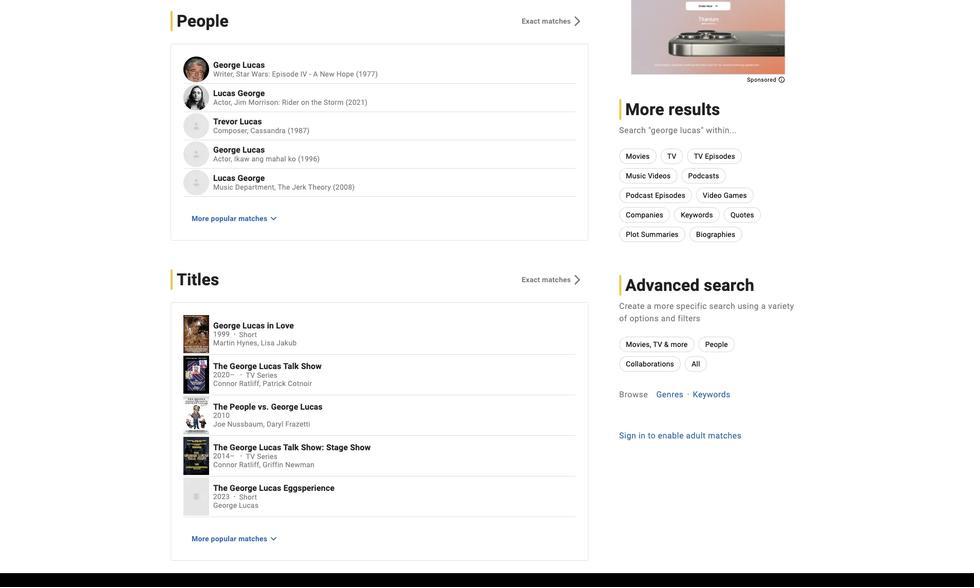 Task type: describe. For each thing, give the bounding box(es) containing it.
actor, for george lucas
[[213, 155, 232, 163]]

connor ratliff, griffin newman
[[213, 461, 315, 469]]

george lucas
[[213, 501, 259, 510]]

movie image
[[192, 493, 201, 501]]

theory
[[308, 183, 331, 191]]

rider
[[282, 98, 299, 107]]

lucas george image
[[184, 85, 209, 111]]

popular for people
[[211, 214, 237, 223]]

the george lucas talk show: stage show (2014) image
[[184, 437, 209, 475]]

jakub
[[277, 339, 297, 347]]

martin hynes, lisa jakub
[[213, 339, 297, 347]]

lucas inside 'george lucas writer, star wars: episode iv - a new hope (1977)'
[[243, 60, 265, 70]]

2014–
[[213, 452, 237, 461]]

the inside the lucas george music department, the jerk theory (2008)
[[278, 183, 290, 191]]

sign in to enable adult matches
[[620, 431, 742, 440]]

lucas george button for lucas george actor, jim morrison: rider on the storm (2021)
[[213, 88, 576, 98]]

george inside lucas george actor, jim morrison: rider on the storm (2021)
[[238, 88, 265, 98]]

tv up podcasts
[[694, 152, 704, 160]]

video games button
[[697, 188, 754, 203]]

more popular matches button for titles
[[184, 530, 285, 548]]

show:
[[301, 443, 324, 452]]

plot
[[626, 230, 640, 239]]

tv up connor ratliff, patrick cotnoir
[[246, 371, 255, 379]]

lucas george button for lucas george music department, the jerk theory (2008)
[[213, 173, 576, 183]]

music videos
[[626, 171, 671, 180]]

specific
[[677, 301, 708, 311]]

sign
[[620, 431, 637, 440]]

the people vs. george lucas button
[[213, 402, 576, 412]]

talk for show:
[[283, 443, 299, 452]]

music inside the lucas george music department, the jerk theory (2008)
[[213, 183, 234, 191]]

lucas up griffin
[[259, 443, 282, 452]]

department,
[[235, 183, 276, 191]]

more for people
[[192, 214, 209, 223]]

browse
[[620, 389, 649, 399]]

expand more image for people
[[268, 212, 280, 225]]

eggsperience
[[284, 483, 335, 493]]

people inside button
[[706, 340, 729, 349]]

sponsored
[[748, 77, 779, 83]]

lucas george music department, the jerk theory (2008)
[[213, 173, 355, 191]]

and
[[662, 313, 676, 323]]

daryl
[[267, 420, 284, 429]]

music videos button
[[620, 168, 678, 184]]

star
[[236, 70, 250, 78]]

exact for titles
[[522, 275, 541, 284]]

episodes for podcast episodes
[[656, 191, 686, 200]]

exact matches for titles
[[522, 275, 571, 284]]

genres button
[[657, 388, 684, 401]]

keywords inside button
[[681, 211, 714, 219]]

george lucas image
[[184, 57, 209, 82]]

podcasts
[[689, 171, 720, 180]]

(2008)
[[333, 183, 355, 191]]

episode
[[272, 70, 299, 78]]

(1996)
[[298, 155, 320, 163]]

within...
[[707, 125, 737, 135]]

companies button
[[620, 207, 671, 223]]

quotes button
[[724, 207, 762, 223]]

wars:
[[252, 70, 270, 78]]

movies, tv & more button
[[620, 337, 695, 352]]

popular for titles
[[211, 534, 237, 543]]

the people vs. george lucas (2010) image
[[184, 396, 209, 434]]

tv button
[[661, 149, 684, 164]]

george inside george lucas actor, ikaw ang mahal ko (1996)
[[213, 145, 241, 155]]

2 a from the left
[[762, 301, 767, 311]]

lucas up the patrick
[[259, 361, 282, 371]]

lucas inside trevor lucas composer, cassandra (1987)
[[240, 117, 262, 127]]

exact matches button for people
[[514, 12, 589, 30]]

2020–
[[213, 371, 237, 379]]

composer,
[[213, 126, 249, 135]]

lucas inside george lucas actor, ikaw ang mahal ko (1996)
[[243, 145, 265, 155]]

results
[[669, 100, 721, 119]]

lucas george actor, jim morrison: rider on the storm (2021)
[[213, 88, 368, 107]]

podcast
[[626, 191, 654, 200]]

to
[[648, 431, 656, 440]]

george down the '2023'
[[213, 501, 237, 510]]

2023
[[213, 493, 230, 501]]

music inside button
[[626, 171, 647, 180]]

george lucas button for george lucas actor, ikaw ang mahal ko (1996)
[[213, 145, 576, 155]]

more inside create a more specific search using a variety of options and filters
[[655, 301, 675, 311]]

tv episodes
[[694, 152, 736, 160]]

actor, for lucas george
[[213, 98, 232, 107]]

ratliff, for the george lucas talk show
[[239, 380, 261, 388]]

george lucas in love
[[213, 321, 294, 330]]

trevor lucas button
[[213, 117, 576, 127]]

biographies
[[697, 230, 736, 239]]

tv inside 'button'
[[654, 340, 663, 349]]

movies
[[626, 152, 650, 160]]

summaries
[[642, 230, 679, 239]]

create a more specific search using a variety of options and filters
[[620, 301, 795, 323]]

search "george lucas" within...
[[620, 125, 737, 135]]

george lucas actor, ikaw ang mahal ko (1996)
[[213, 145, 320, 163]]

inline image for trevor lucas
[[192, 122, 201, 130]]

the for the george lucas talk show
[[213, 361, 228, 371]]

the george lucas eggsperience button
[[213, 483, 576, 493]]

george down hynes, at the bottom left
[[230, 361, 257, 371]]

the george lucas talk show: stage show button
[[213, 443, 576, 452]]

ikaw
[[234, 155, 250, 163]]

patrick
[[263, 380, 286, 388]]

exact matches for people
[[522, 17, 571, 25]]

expand more image for titles
[[268, 533, 280, 545]]

stage
[[326, 443, 348, 452]]

movies button
[[620, 149, 657, 164]]

vs.
[[258, 402, 269, 412]]

0 vertical spatial search
[[704, 276, 755, 295]]

hope
[[337, 70, 354, 78]]

(2021)
[[346, 98, 368, 107]]

search inside create a more specific search using a variety of options and filters
[[710, 301, 736, 311]]

video games
[[703, 191, 748, 200]]

0 horizontal spatial people
[[177, 11, 229, 31]]

iv
[[301, 70, 307, 78]]

main content containing people
[[0, 0, 975, 573]]

adult
[[687, 431, 706, 440]]

0 vertical spatial keywords button
[[675, 207, 720, 223]]

ratliff, for the george lucas talk show: stage show
[[239, 461, 261, 469]]

companies
[[626, 211, 664, 219]]

arrow right image
[[571, 274, 584, 286]]

nussbaum,
[[228, 420, 265, 429]]

tv series for show
[[246, 371, 278, 379]]

the george lucas talk show
[[213, 361, 322, 371]]

writer,
[[213, 70, 234, 78]]

the george lucas talk show button
[[213, 361, 576, 371]]

frazetti
[[286, 420, 311, 429]]

cotnoir
[[288, 380, 312, 388]]

trevor lucas composer, cassandra (1987)
[[213, 117, 310, 135]]

&
[[665, 340, 669, 349]]



Task type: locate. For each thing, give the bounding box(es) containing it.
more up and
[[655, 301, 675, 311]]

tv
[[668, 152, 677, 160], [694, 152, 704, 160], [654, 340, 663, 349], [246, 371, 255, 379], [246, 452, 255, 461]]

lucas down writer,
[[213, 88, 236, 98]]

1 exact matches button from the top
[[514, 12, 589, 30]]

the down joe
[[213, 443, 228, 452]]

keywords down video
[[681, 211, 714, 219]]

more right '&'
[[671, 340, 688, 349]]

1 inline image from the top
[[192, 122, 201, 130]]

music
[[626, 171, 647, 180], [213, 183, 234, 191]]

1 horizontal spatial show
[[350, 443, 371, 452]]

1 ratliff, from the top
[[239, 380, 261, 388]]

exact matches
[[522, 17, 571, 25], [522, 275, 571, 284]]

search up using
[[704, 276, 755, 295]]

lucas left mahal in the top of the page
[[243, 145, 265, 155]]

movies, tv & more
[[626, 340, 688, 349]]

series for show:
[[257, 452, 278, 461]]

lucas down jim
[[240, 117, 262, 127]]

1 a from the left
[[648, 301, 652, 311]]

search left using
[[710, 301, 736, 311]]

1 vertical spatial music
[[213, 183, 234, 191]]

popular down george lucas
[[211, 534, 237, 543]]

biographies button
[[690, 227, 743, 242]]

0 vertical spatial exact matches
[[522, 17, 571, 25]]

george up martin
[[213, 321, 241, 330]]

lucas down the george lucas eggsperience
[[239, 501, 259, 510]]

connor for the george lucas talk show
[[213, 380, 237, 388]]

sign in to enable adult matches button
[[620, 429, 742, 442]]

quotes
[[731, 211, 755, 219]]

music down movies button
[[626, 171, 647, 180]]

1 vertical spatial popular
[[211, 534, 237, 543]]

more popular matches down department,
[[192, 214, 268, 223]]

0 vertical spatial keywords
[[681, 211, 714, 219]]

people
[[177, 11, 229, 31], [706, 340, 729, 349], [230, 402, 256, 412]]

joe
[[213, 420, 226, 429]]

new
[[320, 70, 335, 78]]

0 horizontal spatial episodes
[[656, 191, 686, 200]]

0 vertical spatial episodes
[[706, 152, 736, 160]]

0 horizontal spatial show
[[301, 361, 322, 371]]

short for george
[[239, 493, 257, 501]]

0 vertical spatial popular
[[211, 214, 237, 223]]

keywords button down video
[[675, 207, 720, 223]]

0 horizontal spatial a
[[648, 301, 652, 311]]

filters
[[678, 313, 701, 323]]

series
[[257, 371, 278, 379], [257, 452, 278, 461]]

lucas inside the lucas george music department, the jerk theory (2008)
[[213, 173, 236, 183]]

0 vertical spatial connor
[[213, 380, 237, 388]]

1 vertical spatial episodes
[[656, 191, 686, 200]]

the for the george lucas talk show: stage show
[[213, 443, 228, 452]]

talk for show
[[283, 361, 299, 371]]

exact matches button for titles
[[514, 270, 589, 289]]

options
[[630, 313, 659, 323]]

the left jerk at left
[[278, 183, 290, 191]]

more popular matches for people
[[192, 214, 268, 223]]

1 tv series from the top
[[246, 371, 278, 379]]

1 vertical spatial expand more image
[[268, 533, 280, 545]]

1 vertical spatial show
[[350, 443, 371, 452]]

arrow right image
[[571, 15, 584, 27]]

talk up newman on the left bottom of the page
[[283, 443, 299, 452]]

0 vertical spatial more popular matches button
[[184, 209, 285, 228]]

lucas down griffin
[[259, 483, 282, 493]]

0 vertical spatial series
[[257, 371, 278, 379]]

"george
[[649, 125, 678, 135]]

inline image down lucas george 'image'
[[192, 122, 201, 130]]

search
[[620, 125, 647, 135]]

lisa jakub, martin hynes, and jeff wiens in george lucas in love (1999) image
[[184, 315, 209, 353]]

2 talk from the top
[[283, 443, 299, 452]]

inline image down inline icon
[[192, 178, 201, 187]]

0 vertical spatial george lucas button
[[213, 60, 576, 70]]

0 vertical spatial music
[[626, 171, 647, 180]]

the people vs. george lucas 2010 joe nussbaum, daryl frazetti
[[213, 402, 323, 429]]

george inside 'george lucas writer, star wars: episode iv - a new hope (1977)'
[[213, 60, 241, 70]]

1 more popular matches from the top
[[192, 214, 268, 223]]

in left love
[[267, 321, 274, 330]]

more popular matches button
[[184, 209, 285, 228], [184, 530, 285, 548]]

george lucas button
[[213, 60, 576, 70], [213, 145, 576, 155]]

george down composer,
[[213, 145, 241, 155]]

lucas inside lucas george actor, jim morrison: rider on the storm (2021)
[[213, 88, 236, 98]]

0 vertical spatial expand more image
[[268, 212, 280, 225]]

1 vertical spatial talk
[[283, 443, 299, 452]]

0 horizontal spatial music
[[213, 183, 234, 191]]

matches inside button
[[709, 431, 742, 440]]

1 exact from the top
[[522, 17, 541, 25]]

1 horizontal spatial a
[[762, 301, 767, 311]]

1 vertical spatial exact matches button
[[514, 270, 589, 289]]

1 more popular matches button from the top
[[184, 209, 285, 228]]

in left "to"
[[639, 431, 646, 440]]

the for the people vs. george lucas 2010 joe nussbaum, daryl frazetti
[[213, 402, 228, 412]]

storm
[[324, 98, 344, 107]]

lucas up martin hynes, lisa jakub
[[243, 321, 265, 330]]

2 inline image from the top
[[192, 178, 201, 187]]

more popular matches button down department,
[[184, 209, 285, 228]]

sponsored content section
[[632, 0, 786, 83]]

0 vertical spatial more popular matches
[[192, 214, 268, 223]]

ratliff,
[[239, 380, 261, 388], [239, 461, 261, 469]]

more popular matches button for people
[[184, 209, 285, 228]]

using
[[738, 301, 760, 311]]

george right george lucas image
[[213, 60, 241, 70]]

connor ratliff, patrick cotnoir
[[213, 380, 312, 388]]

connor down 2014–
[[213, 461, 237, 469]]

0 vertical spatial exact
[[522, 17, 541, 25]]

1 talk from the top
[[283, 361, 299, 371]]

collaborations button
[[620, 356, 681, 372]]

short for lucas
[[239, 330, 257, 339]]

george down star
[[238, 88, 265, 98]]

2 lucas george button from the top
[[213, 173, 576, 183]]

more popular matches for titles
[[192, 534, 268, 543]]

griffin
[[263, 461, 284, 469]]

exact left arrow right icon
[[522, 17, 541, 25]]

expand more image down the george lucas eggsperience
[[268, 533, 280, 545]]

popular down department,
[[211, 214, 237, 223]]

george inside the lucas george music department, the jerk theory (2008)
[[238, 173, 265, 183]]

people up 'all' 'button'
[[706, 340, 729, 349]]

1 short from the top
[[239, 330, 257, 339]]

1 vertical spatial search
[[710, 301, 736, 311]]

lucas
[[243, 60, 265, 70], [213, 88, 236, 98], [240, 117, 262, 127], [243, 145, 265, 155], [213, 173, 236, 183], [243, 321, 265, 330], [259, 361, 282, 371], [301, 402, 323, 412], [259, 443, 282, 452], [259, 483, 282, 493], [239, 501, 259, 510]]

tv series up connor ratliff, griffin newman
[[246, 452, 278, 461]]

episodes for tv episodes
[[706, 152, 736, 160]]

the up joe
[[213, 402, 228, 412]]

2 exact matches button from the top
[[514, 270, 589, 289]]

george down ang
[[238, 173, 265, 183]]

2 more popular matches from the top
[[192, 534, 268, 543]]

2 exact from the top
[[522, 275, 541, 284]]

mahal
[[266, 155, 286, 163]]

people up george lucas image
[[177, 11, 229, 31]]

matches
[[543, 17, 571, 25], [239, 214, 268, 223], [543, 275, 571, 284], [709, 431, 742, 440], [239, 534, 268, 543]]

1 vertical spatial george lucas button
[[213, 145, 576, 155]]

2 exact matches from the top
[[522, 275, 571, 284]]

ratliff, left the patrick
[[239, 380, 261, 388]]

1 expand more image from the top
[[268, 212, 280, 225]]

actor, inside lucas george actor, jim morrison: rider on the storm (2021)
[[213, 98, 232, 107]]

2 popular from the top
[[211, 534, 237, 543]]

more popular matches button down george lucas
[[184, 530, 285, 548]]

1 vertical spatial exact matches
[[522, 275, 571, 284]]

the inside "the people vs. george lucas 2010 joe nussbaum, daryl frazetti"
[[213, 402, 228, 412]]

1 vertical spatial more popular matches
[[192, 534, 268, 543]]

martin
[[213, 339, 235, 347]]

all button
[[685, 356, 707, 372]]

tv left '&'
[[654, 340, 663, 349]]

1 vertical spatial more
[[192, 214, 209, 223]]

0 vertical spatial more
[[626, 100, 665, 119]]

exact left arrow right image
[[522, 275, 541, 284]]

short up hynes, at the bottom left
[[239, 330, 257, 339]]

0 vertical spatial show
[[301, 361, 322, 371]]

games
[[724, 191, 748, 200]]

0 vertical spatial ratliff,
[[239, 380, 261, 388]]

people button
[[699, 337, 735, 352]]

1 lucas george button from the top
[[213, 88, 576, 98]]

series up connor ratliff, patrick cotnoir
[[257, 371, 278, 379]]

the george lucas eggsperience
[[213, 483, 335, 493]]

popular
[[211, 214, 237, 223], [211, 534, 237, 543]]

main content
[[0, 0, 975, 573]]

0 vertical spatial actor,
[[213, 98, 232, 107]]

the
[[312, 98, 322, 107]]

expand more image
[[268, 212, 280, 225], [268, 533, 280, 545]]

2 tv series from the top
[[246, 452, 278, 461]]

1 horizontal spatial music
[[626, 171, 647, 180]]

george
[[213, 60, 241, 70], [238, 88, 265, 98], [213, 145, 241, 155], [238, 173, 265, 183], [213, 321, 241, 330], [230, 361, 257, 371], [271, 402, 298, 412], [230, 443, 257, 452], [230, 483, 257, 493], [213, 501, 237, 510]]

tv up videos
[[668, 152, 677, 160]]

1 connor from the top
[[213, 380, 237, 388]]

talk up cotnoir
[[283, 361, 299, 371]]

1 vertical spatial keywords
[[693, 389, 731, 399]]

george down nussbaum,
[[230, 443, 257, 452]]

0 vertical spatial tv series
[[246, 371, 278, 379]]

short up george lucas
[[239, 493, 257, 501]]

1 vertical spatial in
[[639, 431, 646, 440]]

expand more image down department,
[[268, 212, 280, 225]]

more popular matches down george lucas
[[192, 534, 268, 543]]

george lucas in love button
[[213, 321, 576, 330]]

george up daryl
[[271, 402, 298, 412]]

more inside 'button'
[[671, 340, 688, 349]]

ko
[[288, 155, 296, 163]]

1 vertical spatial actor,
[[213, 155, 232, 163]]

lucas george button
[[213, 88, 576, 98], [213, 173, 576, 183]]

1 vertical spatial short
[[239, 493, 257, 501]]

series for show
[[257, 371, 278, 379]]

show right stage on the left of the page
[[350, 443, 371, 452]]

1 vertical spatial series
[[257, 452, 278, 461]]

1 vertical spatial people
[[706, 340, 729, 349]]

1 vertical spatial connor
[[213, 461, 237, 469]]

a right using
[[762, 301, 767, 311]]

1 vertical spatial more popular matches button
[[184, 530, 285, 548]]

0 vertical spatial inline image
[[192, 122, 201, 130]]

lucas inside "the people vs. george lucas 2010 joe nussbaum, daryl frazetti"
[[301, 402, 323, 412]]

1 vertical spatial inline image
[[192, 178, 201, 187]]

create
[[620, 301, 645, 311]]

1 vertical spatial exact
[[522, 275, 541, 284]]

podcast episodes
[[626, 191, 686, 200]]

1 horizontal spatial in
[[639, 431, 646, 440]]

lucas down "ikaw"
[[213, 173, 236, 183]]

jim
[[234, 98, 247, 107]]

episodes up podcasts
[[706, 152, 736, 160]]

lucas right writer,
[[243, 60, 265, 70]]

show
[[301, 361, 322, 371], [350, 443, 371, 452]]

connor down "2020–"
[[213, 380, 237, 388]]

ang
[[252, 155, 264, 163]]

george inside "the people vs. george lucas 2010 joe nussbaum, daryl frazetti"
[[271, 402, 298, 412]]

1999
[[213, 330, 230, 339]]

1 vertical spatial more
[[671, 340, 688, 349]]

search
[[704, 276, 755, 295], [710, 301, 736, 311]]

exact
[[522, 17, 541, 25], [522, 275, 541, 284]]

keywords button
[[675, 207, 720, 223], [693, 388, 731, 401]]

actor, inside george lucas actor, ikaw ang mahal ko (1996)
[[213, 155, 232, 163]]

newman
[[286, 461, 315, 469]]

2 connor from the top
[[213, 461, 237, 469]]

1 vertical spatial keywords button
[[693, 388, 731, 401]]

people inside "the people vs. george lucas 2010 joe nussbaum, daryl frazetti"
[[230, 402, 256, 412]]

inline image
[[192, 122, 201, 130], [192, 178, 201, 187]]

inline image
[[192, 150, 201, 158]]

actor, left jim
[[213, 98, 232, 107]]

2 ratliff, from the top
[[239, 461, 261, 469]]

ratliff, left griffin
[[239, 461, 261, 469]]

hynes,
[[237, 339, 259, 347]]

0 vertical spatial short
[[239, 330, 257, 339]]

series up connor ratliff, griffin newman
[[257, 452, 278, 461]]

advanced search
[[626, 276, 755, 295]]

more for titles
[[192, 534, 209, 543]]

inline image for lucas george
[[192, 178, 201, 187]]

people up nussbaum,
[[230, 402, 256, 412]]

the george lucas talk show: stage show
[[213, 443, 371, 452]]

videos
[[648, 171, 671, 180]]

actor,
[[213, 98, 232, 107], [213, 155, 232, 163]]

0 vertical spatial lucas george button
[[213, 88, 576, 98]]

2 more popular matches button from the top
[[184, 530, 285, 548]]

1 series from the top
[[257, 371, 278, 379]]

tv series for show:
[[246, 452, 278, 461]]

trevor
[[213, 117, 238, 127]]

a up options
[[648, 301, 652, 311]]

lucas"
[[681, 125, 704, 135]]

2 george lucas button from the top
[[213, 145, 576, 155]]

2 series from the top
[[257, 452, 278, 461]]

1 horizontal spatial episodes
[[706, 152, 736, 160]]

episodes down videos
[[656, 191, 686, 200]]

1 george lucas button from the top
[[213, 60, 576, 70]]

the up george lucas
[[213, 483, 228, 493]]

0 vertical spatial more
[[655, 301, 675, 311]]

the george lucas talk show (2020) image
[[184, 356, 209, 394]]

show up cotnoir
[[301, 361, 322, 371]]

keywords down 'all' 'button'
[[693, 389, 731, 399]]

(1987)
[[288, 126, 310, 135]]

1 horizontal spatial people
[[230, 402, 256, 412]]

2 horizontal spatial people
[[706, 340, 729, 349]]

1 actor, from the top
[[213, 98, 232, 107]]

1 vertical spatial ratliff,
[[239, 461, 261, 469]]

0 horizontal spatial in
[[267, 321, 274, 330]]

exact for people
[[522, 17, 541, 25]]

-
[[309, 70, 312, 78]]

the down martin
[[213, 361, 228, 371]]

2 vertical spatial more
[[192, 534, 209, 543]]

a
[[648, 301, 652, 311], [762, 301, 767, 311]]

love
[[276, 321, 294, 330]]

2 expand more image from the top
[[268, 533, 280, 545]]

2 actor, from the top
[[213, 155, 232, 163]]

george up george lucas
[[230, 483, 257, 493]]

the for the george lucas eggsperience
[[213, 483, 228, 493]]

all
[[692, 360, 701, 368]]

plot summaries button
[[620, 227, 686, 242]]

keywords
[[681, 211, 714, 219], [693, 389, 731, 399]]

george lucas button for george lucas writer, star wars: episode iv - a new hope (1977)
[[213, 60, 576, 70]]

keywords button down 'all' 'button'
[[693, 388, 731, 401]]

in inside button
[[639, 431, 646, 440]]

of
[[620, 313, 628, 323]]

genres
[[657, 389, 684, 399]]

0 vertical spatial exact matches button
[[514, 12, 589, 30]]

lucas up frazetti
[[301, 402, 323, 412]]

music left department,
[[213, 183, 234, 191]]

1 vertical spatial lucas george button
[[213, 173, 576, 183]]

0 vertical spatial in
[[267, 321, 274, 330]]

cassandra
[[251, 126, 286, 135]]

actor, left "ikaw"
[[213, 155, 232, 163]]

podcast episodes button
[[620, 188, 693, 203]]

0 vertical spatial people
[[177, 11, 229, 31]]

0 vertical spatial talk
[[283, 361, 299, 371]]

1 popular from the top
[[211, 214, 237, 223]]

1 exact matches from the top
[[522, 17, 571, 25]]

tv up connor ratliff, griffin newman
[[246, 452, 255, 461]]

1 vertical spatial tv series
[[246, 452, 278, 461]]

(1977)
[[356, 70, 378, 78]]

2 vertical spatial people
[[230, 402, 256, 412]]

titles
[[177, 270, 219, 289]]

connor for the george lucas talk show: stage show
[[213, 461, 237, 469]]

tv series up connor ratliff, patrick cotnoir
[[246, 371, 278, 379]]

2 short from the top
[[239, 493, 257, 501]]



Task type: vqa. For each thing, say whether or not it's contained in the screenshot.


